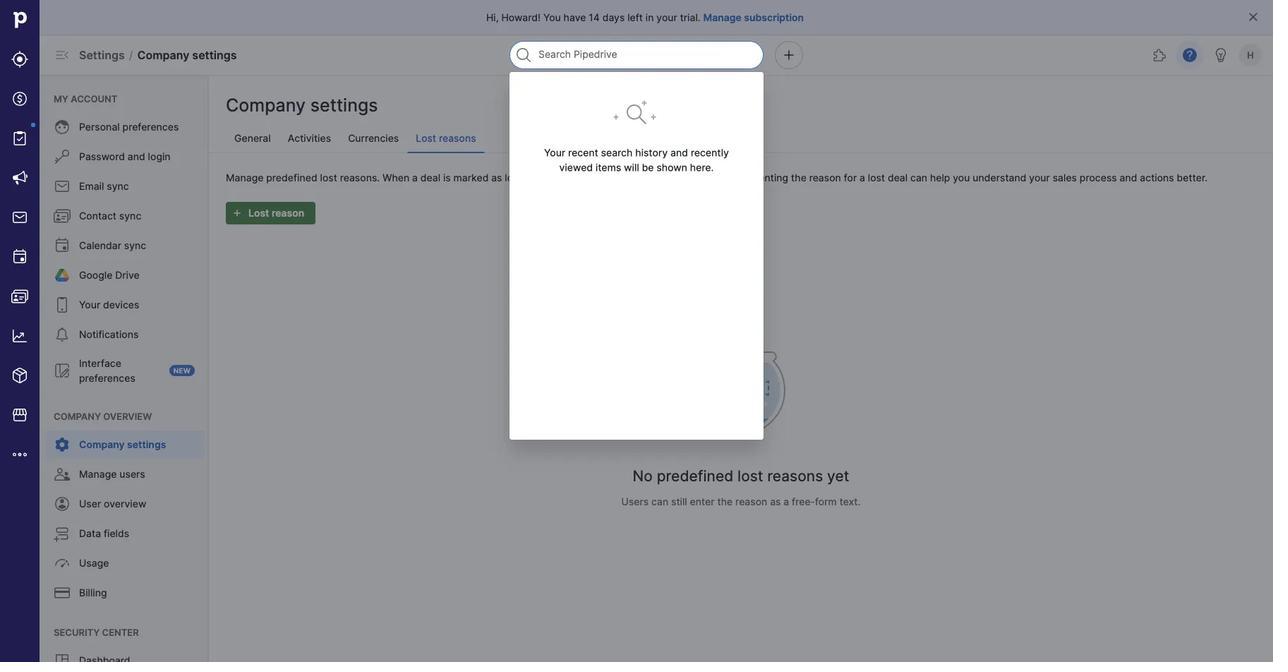 Task type: locate. For each thing, give the bounding box(es) containing it.
calendar
[[79, 240, 121, 252]]

1 color undefined image from the top
[[54, 119, 71, 136]]

overview
[[103, 411, 152, 422], [104, 498, 146, 510]]

color undefined image inside user overview link
[[54, 496, 71, 512]]

6 color undefined image from the top
[[54, 555, 71, 572]]

sync up the drive
[[124, 240, 146, 252]]

marketplace image
[[11, 407, 28, 424]]

overview up company settings menu item
[[103, 411, 152, 422]]

color undefined image left contact
[[54, 208, 71, 224]]

calendar sync link
[[45, 232, 203, 260]]

1 vertical spatial settings
[[310, 95, 378, 116]]

color undefined image right contacts icon
[[54, 296, 71, 313]]

3 color undefined image from the top
[[54, 267, 71, 284]]

can left still
[[652, 496, 669, 508]]

color undefined image inside the company settings link
[[54, 436, 71, 453]]

lost up the users can still enter the reason as a free-form text.
[[738, 467, 763, 485]]

1 vertical spatial users
[[119, 468, 145, 480]]

color undefined image inside calendar sync link
[[54, 237, 71, 254]]

as left the free-
[[770, 496, 781, 508]]

lost
[[320, 172, 337, 184], [868, 172, 885, 184], [738, 467, 763, 485]]

lost right for
[[868, 172, 885, 184]]

Search Pipedrive field
[[510, 41, 764, 69]]

company down company overview at the left of the page
[[79, 439, 125, 451]]

billing
[[79, 587, 107, 599]]

2 vertical spatial settings
[[127, 439, 166, 451]]

2 deal from the left
[[888, 172, 908, 184]]

color undefined image left user
[[54, 496, 71, 512]]

your devices
[[79, 299, 139, 311]]

left
[[628, 11, 643, 23]]

reason left for
[[809, 172, 841, 184]]

reasons up the is at the top left of page
[[439, 132, 476, 144]]

manage users link
[[45, 460, 203, 488]]

lost reasons
[[416, 132, 476, 144]]

0 vertical spatial lost
[[416, 132, 436, 144]]

0 vertical spatial overview
[[103, 411, 152, 422]]

and left login
[[128, 151, 145, 163]]

these
[[656, 172, 683, 184]]

your right in
[[657, 11, 678, 23]]

quick help image
[[1182, 47, 1199, 64]]

1 horizontal spatial lost
[[416, 132, 436, 144]]

company inside menu item
[[79, 439, 125, 451]]

0 vertical spatial company settings
[[226, 95, 378, 116]]

predefined up lost reason
[[266, 172, 317, 184]]

0 horizontal spatial your
[[657, 11, 678, 23]]

and left actions
[[1120, 172, 1138, 184]]

can left choose
[[556, 172, 573, 184]]

you
[[543, 11, 561, 23]]

predefined up enter
[[657, 467, 734, 485]]

/
[[129, 48, 133, 62]]

color undefined image left usage
[[54, 555, 71, 572]]

manage
[[703, 11, 742, 23], [226, 172, 264, 184], [79, 468, 117, 480]]

sales assistant image
[[1213, 47, 1230, 64]]

0 horizontal spatial settings
[[127, 439, 166, 451]]

2 horizontal spatial manage
[[703, 11, 742, 23]]

1 vertical spatial lost
[[248, 207, 269, 219]]

company right '/'
[[137, 48, 189, 62]]

0 vertical spatial predefined
[[266, 172, 317, 184]]

color undefined image left calendar
[[54, 237, 71, 254]]

color undefined image right insights icon
[[54, 326, 71, 343]]

personal
[[79, 121, 120, 133]]

1 vertical spatial the
[[717, 496, 733, 508]]

when
[[383, 172, 410, 184]]

form
[[815, 496, 837, 508]]

the right enter
[[717, 496, 733, 508]]

data fields
[[79, 528, 129, 540]]

2 horizontal spatial can
[[911, 172, 928, 184]]

color undefined image for user overview
[[54, 496, 71, 512]]

0 horizontal spatial users
[[119, 468, 145, 480]]

quick add image
[[781, 47, 798, 64]]

your up the viewed at left top
[[544, 147, 566, 159]]

preferences for interface
[[79, 372, 135, 384]]

color undefined image for personal
[[54, 119, 71, 136]]

1 vertical spatial company settings
[[79, 439, 166, 451]]

as left lost, in the top of the page
[[491, 172, 502, 184]]

0 vertical spatial manage
[[703, 11, 742, 23]]

0 vertical spatial reason
[[809, 172, 841, 184]]

color undefined image down my on the top of the page
[[54, 119, 71, 136]]

your left sales
[[1029, 172, 1050, 184]]

company settings up activities
[[226, 95, 378, 116]]

your down google
[[79, 299, 100, 311]]

your
[[657, 11, 678, 23], [1029, 172, 1050, 184]]

2 horizontal spatial reason
[[809, 172, 841, 184]]

settings
[[192, 48, 237, 62], [310, 95, 378, 116], [127, 439, 166, 451]]

color undefined image
[[11, 130, 28, 147], [54, 148, 71, 165], [54, 208, 71, 224], [54, 237, 71, 254], [54, 326, 71, 343], [54, 362, 71, 379], [54, 466, 71, 483], [54, 496, 71, 512], [54, 525, 71, 542], [54, 584, 71, 601]]

0 horizontal spatial lost
[[248, 207, 269, 219]]

fields
[[104, 528, 129, 540]]

sync for contact sync
[[119, 210, 141, 222]]

days
[[603, 11, 625, 23]]

deal left the is at the top left of page
[[421, 172, 441, 184]]

more image
[[11, 446, 28, 463]]

here.
[[690, 162, 714, 174]]

sync
[[107, 180, 129, 192], [119, 210, 141, 222], [124, 240, 146, 252]]

0 vertical spatial preferences
[[123, 121, 179, 133]]

contacts image
[[11, 288, 28, 305]]

color undefined image for your
[[54, 296, 71, 313]]

color undefined image inside google drive link
[[54, 267, 71, 284]]

menu containing personal preferences
[[40, 75, 209, 662]]

actions
[[1140, 172, 1174, 184]]

color undefined image left interface
[[54, 362, 71, 379]]

notifications
[[79, 329, 139, 341]]

company settings up manage users link at bottom left
[[79, 439, 166, 451]]

1 vertical spatial reasons
[[768, 467, 823, 485]]

a right for
[[860, 172, 865, 184]]

my account
[[54, 93, 117, 104]]

google drive link
[[45, 261, 203, 289]]

your for your devices
[[79, 299, 100, 311]]

1 horizontal spatial company settings
[[226, 95, 378, 116]]

user overview link
[[45, 490, 203, 518]]

reasons
[[439, 132, 476, 144], [768, 467, 823, 485]]

1 vertical spatial preferences
[[79, 372, 135, 384]]

h button
[[1237, 41, 1265, 69]]

deals image
[[11, 90, 28, 107]]

center
[[102, 627, 139, 638]]

have
[[564, 11, 586, 23]]

sync up calendar sync link
[[119, 210, 141, 222]]

1 horizontal spatial and
[[671, 147, 688, 159]]

color undefined image inside data fields link
[[54, 525, 71, 542]]

company down interface preferences
[[54, 411, 101, 422]]

will
[[624, 162, 639, 174]]

1 horizontal spatial reason
[[736, 496, 768, 508]]

interface preferences
[[79, 357, 135, 384]]

users down the company settings link
[[119, 468, 145, 480]]

0 horizontal spatial deal
[[421, 172, 441, 184]]

0 horizontal spatial the
[[717, 496, 733, 508]]

contact sync link
[[45, 202, 203, 230]]

manage for users
[[79, 468, 117, 480]]

home image
[[9, 9, 30, 30]]

manage up user
[[79, 468, 117, 480]]

overview up data fields link on the left bottom of the page
[[104, 498, 146, 510]]

color undefined image left password
[[54, 148, 71, 165]]

1 horizontal spatial your
[[544, 147, 566, 159]]

a left the free-
[[784, 496, 789, 508]]

your for your recent search history and recently viewed items will be shown here.
[[544, 147, 566, 159]]

1 horizontal spatial settings
[[192, 48, 237, 62]]

1 vertical spatial your
[[1029, 172, 1050, 184]]

lost inside button
[[248, 207, 269, 219]]

sync for email sync
[[107, 180, 129, 192]]

overview for user overview
[[104, 498, 146, 510]]

and inside your recent search history and recently viewed items will be shown here.
[[671, 147, 688, 159]]

color undefined image right more icon
[[54, 436, 71, 453]]

between
[[613, 172, 654, 184]]

4 color undefined image from the top
[[54, 296, 71, 313]]

0 vertical spatial your
[[544, 147, 566, 159]]

reason right color primary inverted image
[[272, 207, 304, 219]]

1 vertical spatial sync
[[119, 210, 141, 222]]

your recent search history and recently viewed items will be shown here.
[[544, 147, 729, 174]]

deal
[[421, 172, 441, 184], [888, 172, 908, 184]]

sync right email
[[107, 180, 129, 192]]

menu
[[0, 0, 40, 662], [40, 75, 209, 662]]

color undefined image left 'manage users'
[[54, 466, 71, 483]]

color undefined image inside notifications link
[[54, 326, 71, 343]]

free-
[[792, 496, 815, 508]]

no predefined lost reasons yet
[[633, 467, 849, 485]]

account
[[71, 93, 117, 104]]

1 horizontal spatial the
[[791, 172, 807, 184]]

password
[[79, 151, 125, 163]]

as
[[491, 172, 502, 184], [770, 496, 781, 508]]

reasons.
[[340, 172, 380, 184]]

is
[[443, 172, 451, 184]]

color undefined image
[[54, 119, 71, 136], [54, 178, 71, 195], [54, 267, 71, 284], [54, 296, 71, 313], [54, 436, 71, 453], [54, 555, 71, 572], [54, 652, 71, 662]]

0 horizontal spatial predefined
[[266, 172, 317, 184]]

color undefined image down security
[[54, 652, 71, 662]]

usage link
[[45, 549, 203, 577]]

color undefined image down deals icon
[[11, 130, 28, 147]]

color undefined image inside your devices link
[[54, 296, 71, 313]]

can left help
[[911, 172, 928, 184]]

1 vertical spatial as
[[770, 496, 781, 508]]

lost left reasons.
[[320, 172, 337, 184]]

color undefined image left billing
[[54, 584, 71, 601]]

data fields link
[[45, 520, 203, 548]]

5 color undefined image from the top
[[54, 436, 71, 453]]

manage up color primary inverted image
[[226, 172, 264, 184]]

preferences up login
[[123, 121, 179, 133]]

products image
[[11, 367, 28, 384]]

color undefined image inside billing 'link'
[[54, 584, 71, 601]]

color undefined image left google
[[54, 267, 71, 284]]

1 vertical spatial reason
[[272, 207, 304, 219]]

deal left help
[[888, 172, 908, 184]]

1 horizontal spatial deal
[[888, 172, 908, 184]]

1 horizontal spatial manage
[[226, 172, 264, 184]]

lost right the currencies
[[416, 132, 436, 144]]

color undefined image inside the password and login link
[[54, 148, 71, 165]]

1 vertical spatial manage
[[226, 172, 264, 184]]

viewed
[[559, 162, 593, 174]]

process
[[1080, 172, 1117, 184]]

color undefined image inside contact sync link
[[54, 208, 71, 224]]

reason
[[809, 172, 841, 184], [272, 207, 304, 219], [736, 496, 768, 508]]

0 horizontal spatial company settings
[[79, 439, 166, 451]]

0 horizontal spatial lost
[[320, 172, 337, 184]]

0 horizontal spatial reason
[[272, 207, 304, 219]]

a
[[412, 172, 418, 184], [860, 172, 865, 184], [784, 496, 789, 508]]

password and login
[[79, 151, 171, 163]]

color undefined image inside manage users link
[[54, 466, 71, 483]]

preferences down interface
[[79, 372, 135, 384]]

color undefined image inside the personal preferences link
[[54, 119, 71, 136]]

1 horizontal spatial predefined
[[657, 467, 734, 485]]

2 vertical spatial manage
[[79, 468, 117, 480]]

color undefined image left email
[[54, 178, 71, 195]]

h
[[1247, 49, 1254, 60]]

1 horizontal spatial users
[[528, 172, 553, 184]]

2 vertical spatial reason
[[736, 496, 768, 508]]

users right lost, in the top of the page
[[528, 172, 553, 184]]

2 color undefined image from the top
[[54, 178, 71, 195]]

0 horizontal spatial reasons
[[439, 132, 476, 144]]

1 vertical spatial predefined
[[657, 467, 734, 485]]

reason down the no predefined lost reasons yet
[[736, 496, 768, 508]]

reason inside button
[[272, 207, 304, 219]]

0 horizontal spatial as
[[491, 172, 502, 184]]

lost
[[416, 132, 436, 144], [248, 207, 269, 219]]

a right the when
[[412, 172, 418, 184]]

manage right trial.
[[703, 11, 742, 23]]

data
[[79, 528, 101, 540]]

company overview
[[54, 411, 152, 422]]

your devices link
[[45, 291, 203, 319]]

color undefined image for billing
[[54, 584, 71, 601]]

color primary inverted image
[[229, 208, 246, 219]]

2 vertical spatial sync
[[124, 240, 146, 252]]

1 vertical spatial your
[[79, 299, 100, 311]]

leads image
[[11, 51, 28, 68]]

and
[[671, 147, 688, 159], [128, 151, 145, 163], [1120, 172, 1138, 184]]

0 horizontal spatial manage
[[79, 468, 117, 480]]

0 horizontal spatial your
[[79, 299, 100, 311]]

and up shown
[[671, 147, 688, 159]]

your inside your recent search history and recently viewed items will be shown here.
[[544, 147, 566, 159]]

company settings
[[226, 95, 378, 116], [79, 439, 166, 451]]

the right documenting
[[791, 172, 807, 184]]

color undefined image inside the email sync link
[[54, 178, 71, 195]]

1 horizontal spatial lost
[[738, 467, 763, 485]]

2 horizontal spatial settings
[[310, 95, 378, 116]]

color undefined image left data
[[54, 525, 71, 542]]

company
[[137, 48, 189, 62], [226, 95, 306, 116], [54, 411, 101, 422], [79, 439, 125, 451]]

0 vertical spatial sync
[[107, 180, 129, 192]]

reasons up the free-
[[768, 467, 823, 485]]

lost right color primary inverted image
[[248, 207, 269, 219]]

0 vertical spatial as
[[491, 172, 502, 184]]

can
[[556, 172, 573, 184], [911, 172, 928, 184], [652, 496, 669, 508]]

1 vertical spatial overview
[[104, 498, 146, 510]]



Task type: describe. For each thing, give the bounding box(es) containing it.
2 horizontal spatial lost
[[868, 172, 885, 184]]

notifications link
[[45, 320, 203, 349]]

color undefined image for company
[[54, 436, 71, 453]]

items
[[596, 162, 621, 174]]

color undefined image for interface preferences
[[54, 362, 71, 379]]

0 vertical spatial the
[[791, 172, 807, 184]]

google drive
[[79, 269, 140, 281]]

company up general on the left
[[226, 95, 306, 116]]

color undefined image for contact sync
[[54, 208, 71, 224]]

enter
[[690, 496, 715, 508]]

email sync link
[[45, 172, 203, 200]]

security center
[[54, 627, 139, 638]]

manage predefined lost reasons. when a deal is marked as lost, users can choose between these options. documenting the reason for a lost deal can help you understand your sales process and actions better.
[[226, 172, 1208, 184]]

contact
[[79, 210, 116, 222]]

sales inbox image
[[11, 209, 28, 226]]

marked
[[454, 172, 489, 184]]

company settings menu item
[[40, 431, 209, 459]]

manage subscription link
[[703, 10, 804, 24]]

howard!
[[501, 11, 541, 23]]

options.
[[686, 172, 723, 184]]

you
[[953, 172, 970, 184]]

predefined for no
[[657, 467, 734, 485]]

preferences for personal
[[123, 121, 179, 133]]

color undefined image for google
[[54, 267, 71, 284]]

lost reason button
[[226, 202, 316, 224]]

0 horizontal spatial a
[[412, 172, 418, 184]]

calendar sync
[[79, 240, 146, 252]]

hi,
[[486, 11, 499, 23]]

lost for reasons
[[738, 467, 763, 485]]

14
[[589, 11, 600, 23]]

billing link
[[45, 579, 203, 607]]

settings inside the company settings link
[[127, 439, 166, 451]]

choose
[[576, 172, 610, 184]]

color undefined image for data fields
[[54, 525, 71, 542]]

yet
[[827, 467, 849, 485]]

understand
[[973, 172, 1027, 184]]

color undefined image for password and login
[[54, 148, 71, 165]]

color undefined image for calendar sync
[[54, 237, 71, 254]]

documenting
[[726, 172, 789, 184]]

activities
[[288, 132, 331, 144]]

email sync
[[79, 180, 129, 192]]

sales
[[1053, 172, 1077, 184]]

better.
[[1177, 172, 1208, 184]]

subscription
[[744, 11, 804, 23]]

history
[[635, 147, 668, 159]]

0 vertical spatial settings
[[192, 48, 237, 62]]

color undefined image inside usage link
[[54, 555, 71, 572]]

contact sync
[[79, 210, 141, 222]]

recent
[[568, 147, 598, 159]]

lost for reasons.
[[320, 172, 337, 184]]

insights image
[[11, 328, 28, 344]]

0 horizontal spatial can
[[556, 172, 573, 184]]

personal preferences link
[[45, 113, 203, 141]]

trial.
[[680, 11, 701, 23]]

personal preferences
[[79, 121, 179, 133]]

usage
[[79, 557, 109, 569]]

0 vertical spatial users
[[528, 172, 553, 184]]

overview for company overview
[[103, 411, 152, 422]]

hi, howard! you have 14 days left in your  trial. manage subscription
[[486, 11, 804, 23]]

for
[[844, 172, 857, 184]]

lost reason
[[248, 207, 304, 219]]

interface
[[79, 357, 121, 369]]

shown
[[657, 162, 688, 174]]

my
[[54, 93, 68, 104]]

devices
[[103, 299, 139, 311]]

0 vertical spatial reasons
[[439, 132, 476, 144]]

new
[[174, 366, 191, 375]]

company settings link
[[45, 431, 203, 459]]

manage for predefined
[[226, 172, 264, 184]]

menu toggle image
[[54, 47, 71, 64]]

1 horizontal spatial reasons
[[768, 467, 823, 485]]

color undefined image for manage users
[[54, 466, 71, 483]]

1 horizontal spatial as
[[770, 496, 781, 508]]

be
[[642, 162, 654, 174]]

lost for lost reason
[[248, 207, 269, 219]]

0 horizontal spatial and
[[128, 151, 145, 163]]

no search results image
[[608, 100, 665, 128]]

color undefined image for email
[[54, 178, 71, 195]]

users
[[622, 496, 649, 508]]

user overview
[[79, 498, 146, 510]]

1 horizontal spatial your
[[1029, 172, 1050, 184]]

predefined for manage
[[266, 172, 317, 184]]

color primary image
[[1248, 11, 1259, 23]]

users can still enter the reason as a free-form text.
[[622, 496, 861, 508]]

1 horizontal spatial can
[[652, 496, 669, 508]]

password and login link
[[45, 143, 203, 171]]

1 deal from the left
[[421, 172, 441, 184]]

user
[[79, 498, 101, 510]]

color undefined image for notifications
[[54, 326, 71, 343]]

in
[[646, 11, 654, 23]]

email
[[79, 180, 104, 192]]

0 vertical spatial your
[[657, 11, 678, 23]]

search
[[601, 147, 633, 159]]

activities image
[[11, 248, 28, 265]]

7 color undefined image from the top
[[54, 652, 71, 662]]

2 horizontal spatial and
[[1120, 172, 1138, 184]]

lost for lost reasons
[[416, 132, 436, 144]]

no
[[633, 467, 653, 485]]

1 horizontal spatial a
[[784, 496, 789, 508]]

text.
[[840, 496, 861, 508]]

campaigns image
[[11, 169, 28, 186]]

2 horizontal spatial a
[[860, 172, 865, 184]]

settings / company settings
[[79, 48, 237, 62]]

google
[[79, 269, 113, 281]]

drive
[[115, 269, 140, 281]]

recently
[[691, 147, 729, 159]]

settings
[[79, 48, 125, 62]]

currencies
[[348, 132, 399, 144]]

still
[[671, 496, 687, 508]]

sync for calendar sync
[[124, 240, 146, 252]]

help
[[930, 172, 950, 184]]

company settings inside menu item
[[79, 439, 166, 451]]



Task type: vqa. For each thing, say whether or not it's contained in the screenshot.
leftmost groups
no



